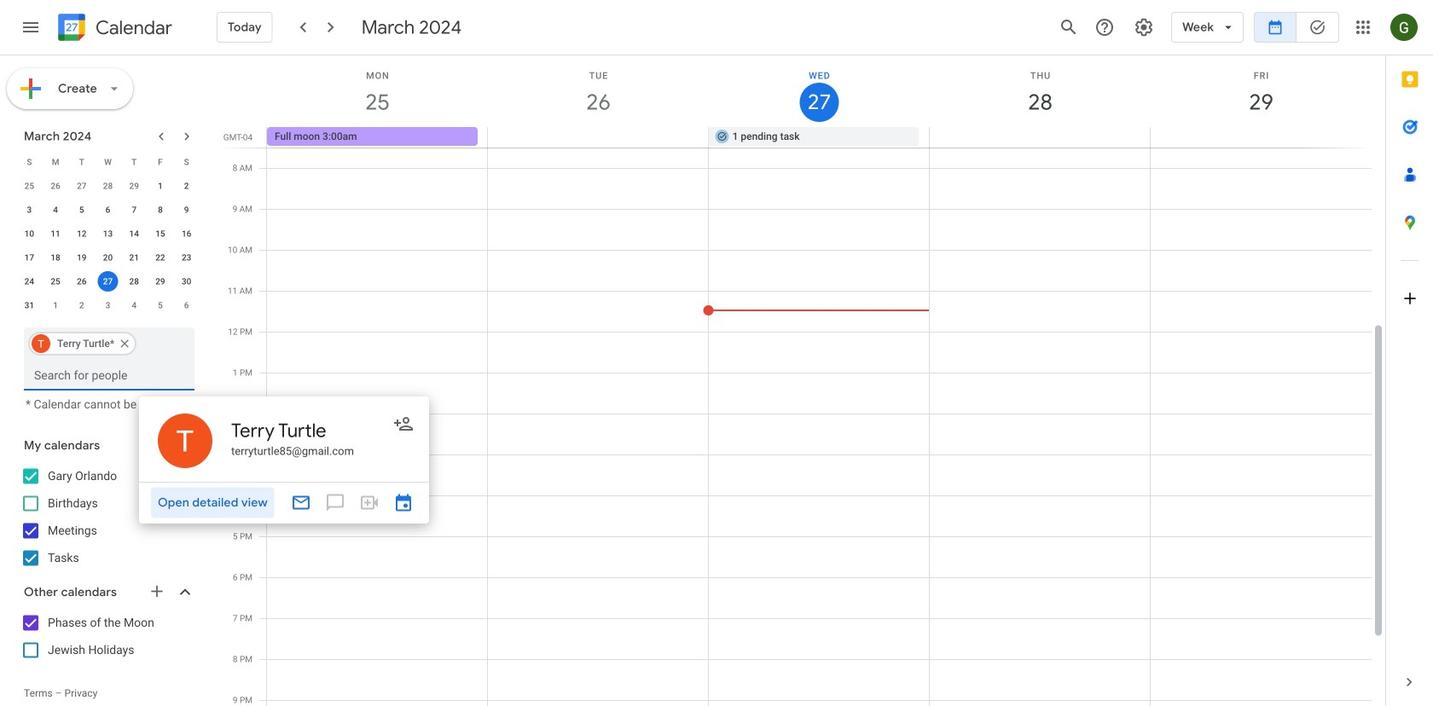 Task type: locate. For each thing, give the bounding box(es) containing it.
settings menu image
[[1134, 17, 1155, 38]]

april 5 element
[[150, 295, 171, 316]]

None search field
[[0, 321, 212, 412]]

april 4 element
[[124, 295, 144, 316]]

march 2024 grid
[[16, 150, 200, 317]]

11 element
[[45, 224, 66, 244]]

8 element
[[150, 200, 171, 220]]

add other calendars image
[[148, 583, 166, 600]]

february 28 element
[[98, 176, 118, 196]]

february 27 element
[[71, 176, 92, 196]]

25 element
[[45, 271, 66, 292]]

Search for people text field
[[34, 360, 184, 391]]

grid
[[218, 55, 1386, 707]]

february 29 element
[[124, 176, 144, 196]]

9 element
[[176, 200, 197, 220]]

28 element
[[124, 271, 144, 292]]

heading
[[92, 17, 172, 38]]

row group
[[16, 174, 200, 317]]

23 element
[[176, 247, 197, 268]]

cell
[[488, 127, 709, 148], [930, 127, 1151, 148], [1151, 127, 1371, 148], [95, 270, 121, 294]]

tab list
[[1387, 55, 1434, 659]]

6 element
[[98, 200, 118, 220]]

18 element
[[45, 247, 66, 268]]

31 element
[[19, 295, 40, 316]]

row
[[259, 127, 1386, 148], [16, 150, 200, 174], [16, 174, 200, 198], [16, 198, 200, 222], [16, 222, 200, 246], [16, 246, 200, 270], [16, 270, 200, 294], [16, 294, 200, 317]]



Task type: describe. For each thing, give the bounding box(es) containing it.
my calendars list
[[3, 463, 212, 572]]

19 element
[[71, 247, 92, 268]]

calendar element
[[55, 10, 172, 48]]

february 26 element
[[45, 176, 66, 196]]

april 3 element
[[98, 295, 118, 316]]

other calendars list
[[3, 610, 212, 664]]

26 element
[[71, 271, 92, 292]]

3 element
[[19, 200, 40, 220]]

2 element
[[176, 176, 197, 196]]

27, today element
[[98, 271, 118, 292]]

15 element
[[150, 224, 171, 244]]

april 1 element
[[45, 295, 66, 316]]

10 element
[[19, 224, 40, 244]]

20 element
[[98, 247, 118, 268]]

february 25 element
[[19, 176, 40, 196]]

information card element
[[139, 397, 429, 524]]

1 element
[[150, 176, 171, 196]]

17 element
[[19, 247, 40, 268]]

selected people list box
[[24, 328, 195, 360]]

cell inside march 2024 grid
[[95, 270, 121, 294]]

14 element
[[124, 224, 144, 244]]

heading inside calendar element
[[92, 17, 172, 38]]

12 element
[[71, 224, 92, 244]]

16 element
[[176, 224, 197, 244]]

7 element
[[124, 200, 144, 220]]

29 element
[[150, 271, 171, 292]]

terry turtle, selected option
[[28, 330, 137, 358]]

main drawer image
[[20, 17, 41, 38]]

april 6 element
[[176, 295, 197, 316]]

april 2 element
[[71, 295, 92, 316]]

24 element
[[19, 271, 40, 292]]

13 element
[[98, 224, 118, 244]]

5 element
[[71, 200, 92, 220]]

21 element
[[124, 247, 144, 268]]

22 element
[[150, 247, 171, 268]]

30 element
[[176, 271, 197, 292]]

4 element
[[45, 200, 66, 220]]



Task type: vqa. For each thing, say whether or not it's contained in the screenshot.
February 26 "element"
yes



